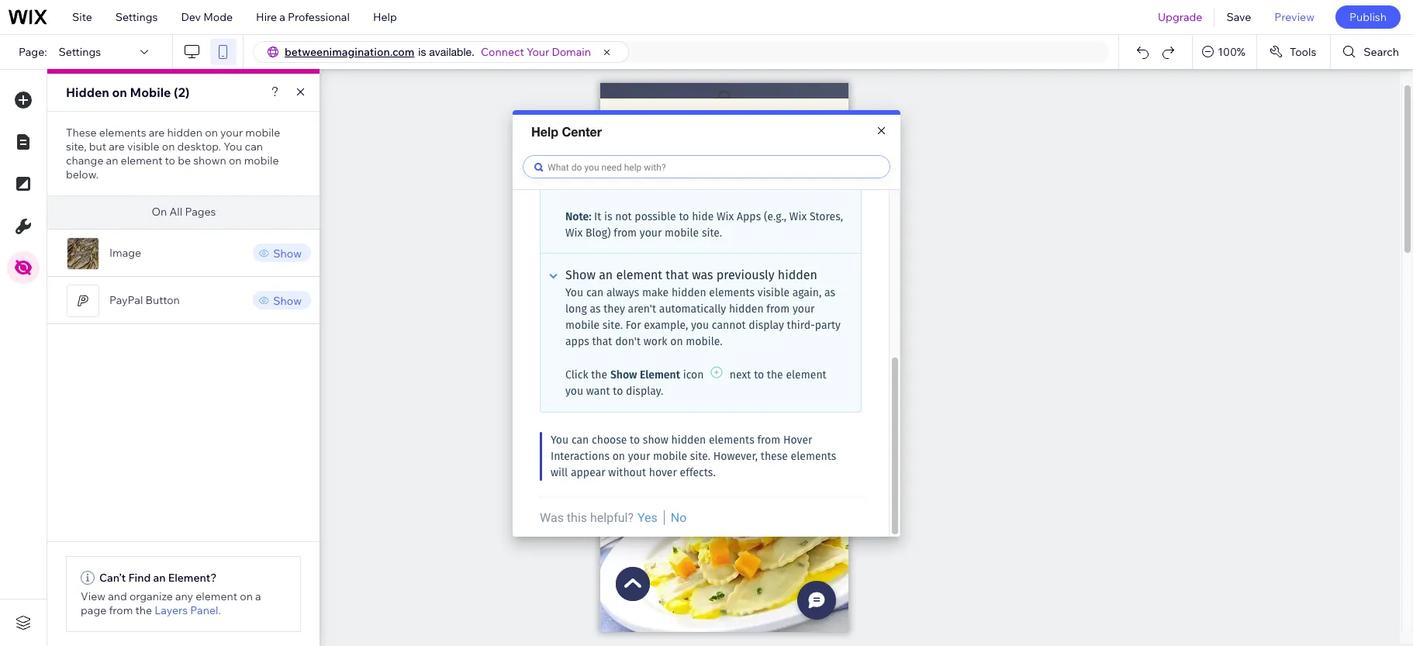 Task type: locate. For each thing, give the bounding box(es) containing it.
settings
[[115, 10, 158, 24], [59, 45, 101, 59]]

a inside view and organize any element on a page from the
[[255, 590, 261, 604]]

these
[[66, 126, 97, 140]]

desktop.
[[177, 140, 221, 154]]

mobile right your
[[245, 126, 280, 140]]

save button
[[1215, 0, 1263, 34]]

show for paypal button
[[273, 294, 302, 308]]

are
[[149, 126, 165, 140], [109, 140, 125, 154]]

mode
[[203, 10, 233, 24]]

your
[[220, 126, 243, 140]]

on all pages
[[152, 205, 216, 219]]

1 vertical spatial show
[[273, 294, 302, 308]]

1 vertical spatial element
[[196, 590, 237, 604]]

mobile right you
[[244, 154, 279, 168]]

1 vertical spatial settings
[[59, 45, 101, 59]]

button
[[145, 293, 180, 307]]

0 horizontal spatial an
[[106, 154, 118, 168]]

settings down site
[[59, 45, 101, 59]]

0 horizontal spatial are
[[109, 140, 125, 154]]

an
[[106, 154, 118, 168], [153, 571, 166, 585]]

elements
[[99, 126, 146, 140]]

help
[[373, 10, 397, 24]]

change
[[66, 154, 104, 168]]

image
[[109, 246, 141, 260]]

all
[[169, 205, 182, 219]]

1 vertical spatial a
[[255, 590, 261, 604]]

0 vertical spatial mobile
[[245, 126, 280, 140]]

and
[[108, 590, 127, 604]]

1 horizontal spatial element
[[196, 590, 237, 604]]

tools
[[1290, 45, 1317, 59]]

0 horizontal spatial element
[[121, 154, 162, 168]]

professional
[[288, 10, 350, 24]]

element
[[121, 154, 162, 168], [196, 590, 237, 604]]

a right hire
[[279, 10, 285, 24]]

these elements are hidden on your mobile site, but are visible on desktop. you can change an element to be shown on mobile below.
[[66, 126, 280, 182]]

an inside the these elements are hidden on your mobile site, but are visible on desktop. you can change an element to be shown on mobile below.
[[106, 154, 118, 168]]

0 horizontal spatial a
[[255, 590, 261, 604]]

0 vertical spatial show
[[273, 246, 302, 260]]

view and organize any element on a page from the
[[81, 590, 261, 617]]

publish
[[1350, 10, 1387, 24]]

2 show from the top
[[273, 294, 302, 308]]

panel.
[[190, 604, 221, 617]]

settings left dev
[[115, 10, 158, 24]]

publish button
[[1336, 5, 1401, 29]]

is available. connect your domain
[[418, 45, 591, 59]]

0 vertical spatial element
[[121, 154, 162, 168]]

are right but
[[109, 140, 125, 154]]

below.
[[66, 168, 99, 182]]

preview button
[[1263, 0, 1326, 34]]

show
[[273, 246, 302, 260], [273, 294, 302, 308]]

dev mode
[[181, 10, 233, 24]]

element left the to
[[121, 154, 162, 168]]

layers
[[155, 604, 188, 617]]

shown
[[193, 154, 226, 168]]

1 horizontal spatial an
[[153, 571, 166, 585]]

1 horizontal spatial are
[[149, 126, 165, 140]]

preview
[[1275, 10, 1315, 24]]

upgrade
[[1158, 10, 1203, 24]]

0 vertical spatial an
[[106, 154, 118, 168]]

mobile
[[245, 126, 280, 140], [244, 154, 279, 168]]

site,
[[66, 140, 87, 154]]

on right "panel."
[[240, 590, 253, 604]]

1 show from the top
[[273, 246, 302, 260]]

a right "panel."
[[255, 590, 261, 604]]

is
[[418, 46, 426, 58]]

are left hidden
[[149, 126, 165, 140]]

can't find an element?
[[99, 571, 217, 585]]

0 horizontal spatial settings
[[59, 45, 101, 59]]

on left your
[[205, 126, 218, 140]]

1 horizontal spatial settings
[[115, 10, 158, 24]]

element inside view and organize any element on a page from the
[[196, 590, 237, 604]]

an right change
[[106, 154, 118, 168]]

on left the can
[[229, 154, 242, 168]]

hire
[[256, 10, 277, 24]]

on
[[112, 85, 127, 100], [205, 126, 218, 140], [162, 140, 175, 154], [229, 154, 242, 168], [240, 590, 253, 604]]

save
[[1227, 10, 1252, 24]]

but
[[89, 140, 106, 154]]

mobile
[[130, 85, 171, 100]]

100%
[[1218, 45, 1246, 59]]

hidden
[[167, 126, 203, 140]]

0 vertical spatial settings
[[115, 10, 158, 24]]

can't
[[99, 571, 126, 585]]

an right find
[[153, 571, 166, 585]]

0 vertical spatial a
[[279, 10, 285, 24]]

search
[[1364, 45, 1399, 59]]

(2)
[[174, 85, 190, 100]]

a
[[279, 10, 285, 24], [255, 590, 261, 604]]

element down element?
[[196, 590, 237, 604]]



Task type: vqa. For each thing, say whether or not it's contained in the screenshot.
OFF
no



Task type: describe. For each thing, give the bounding box(es) containing it.
hire a professional
[[256, 10, 350, 24]]

view
[[81, 590, 105, 604]]

paypal
[[109, 293, 143, 307]]

page
[[81, 604, 106, 617]]

betweenimagination.com
[[285, 45, 415, 59]]

paypal button
[[109, 293, 180, 307]]

on left be
[[162, 140, 175, 154]]

element?
[[168, 571, 217, 585]]

1 vertical spatial mobile
[[244, 154, 279, 168]]

visible
[[127, 140, 160, 154]]

1 horizontal spatial a
[[279, 10, 285, 24]]

hidden
[[66, 85, 109, 100]]

any
[[175, 590, 193, 604]]

find
[[128, 571, 151, 585]]

to
[[165, 154, 175, 168]]

dev
[[181, 10, 201, 24]]

site
[[72, 10, 92, 24]]

search button
[[1331, 35, 1413, 69]]

connect
[[481, 45, 524, 59]]

show for image
[[273, 246, 302, 260]]

domain
[[552, 45, 591, 59]]

on left mobile
[[112, 85, 127, 100]]

can
[[245, 140, 263, 154]]

on inside view and organize any element on a page from the
[[240, 590, 253, 604]]

element inside the these elements are hidden on your mobile site, but are visible on desktop. you can change an element to be shown on mobile below.
[[121, 154, 162, 168]]

be
[[178, 154, 191, 168]]

your
[[527, 45, 549, 59]]

hidden on mobile (2)
[[66, 85, 190, 100]]

organize
[[129, 590, 173, 604]]

you
[[224, 140, 242, 154]]

tools button
[[1257, 35, 1331, 69]]

the
[[135, 604, 152, 617]]

pages
[[185, 205, 216, 219]]

available.
[[429, 46, 475, 58]]

100% button
[[1193, 35, 1257, 69]]

1 vertical spatial an
[[153, 571, 166, 585]]

on
[[152, 205, 167, 219]]

from
[[109, 604, 133, 617]]

layers panel.
[[152, 604, 221, 617]]

layers panel. link
[[152, 604, 221, 617]]



